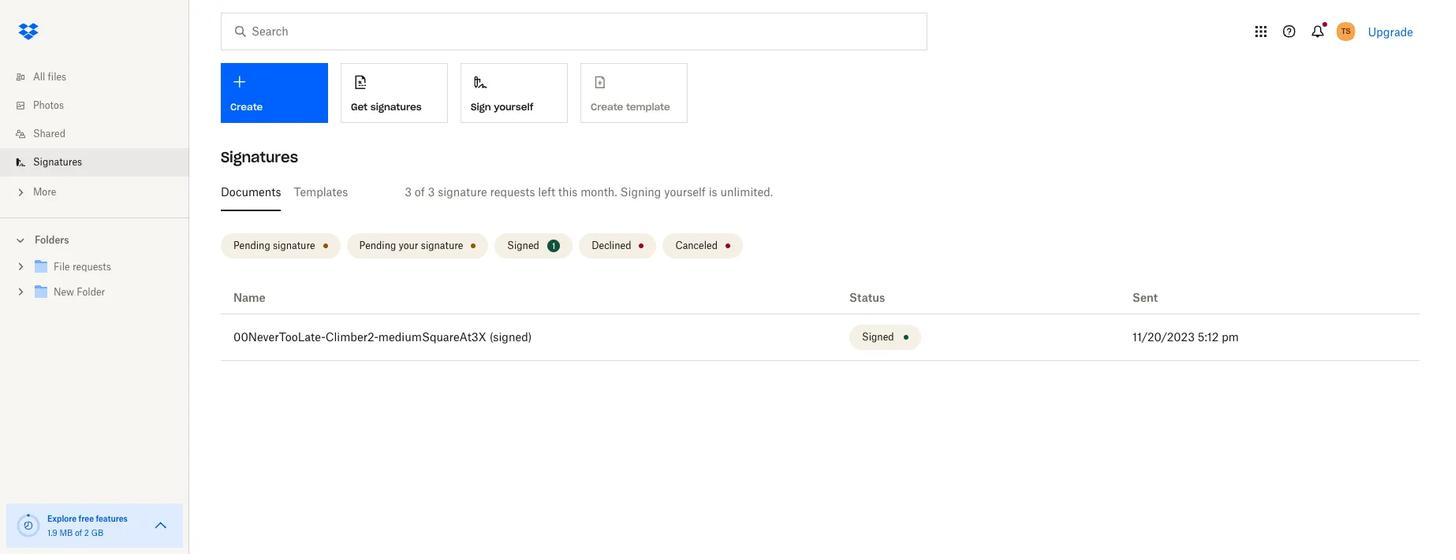 Task type: vqa. For each thing, say whether or not it's contained in the screenshot.
or
no



Task type: describe. For each thing, give the bounding box(es) containing it.
documents
[[221, 185, 281, 199]]

ts
[[1342, 26, 1351, 36]]

signing
[[620, 185, 661, 199]]

mediumsquareat3x
[[379, 331, 487, 344]]

free
[[79, 514, 94, 524]]

new
[[54, 286, 74, 298]]

file requests
[[54, 261, 111, 273]]

explore
[[47, 514, 77, 524]]

1
[[552, 241, 556, 251]]

create
[[230, 101, 263, 113]]

signatures
[[371, 101, 422, 113]]

of inside the "explore free features 1.9 mb of 2 gb"
[[75, 529, 82, 538]]

all
[[33, 71, 45, 83]]

get signatures
[[351, 101, 422, 113]]

month.
[[581, 185, 617, 199]]

explore free features 1.9 mb of 2 gb
[[47, 514, 128, 538]]

templates tab
[[294, 174, 348, 211]]

new folder link
[[32, 282, 177, 304]]

pending for pending signature
[[234, 240, 270, 252]]

row containing name
[[221, 282, 1420, 315]]

climber2-
[[326, 331, 379, 344]]

table containing name
[[221, 282, 1420, 361]]

pm
[[1222, 331, 1239, 344]]

sent
[[1133, 291, 1158, 305]]

pending your signature button
[[347, 234, 489, 259]]

3 of 3 signature requests left this month. signing yourself is unlimited.
[[405, 185, 773, 199]]

tab list containing documents
[[221, 174, 1420, 211]]

(signed)
[[490, 331, 532, 344]]

this
[[558, 185, 578, 199]]

signatures link
[[13, 148, 189, 177]]

name button
[[234, 289, 266, 308]]

pending your signature
[[359, 240, 463, 252]]

signed button
[[850, 325, 921, 350]]

1.9
[[47, 529, 57, 538]]

unlimited.
[[721, 185, 773, 199]]

files
[[48, 71, 66, 83]]

list containing all files
[[0, 54, 189, 218]]

declined
[[592, 240, 632, 252]]

sent button
[[1133, 289, 1158, 308]]

status
[[850, 291, 885, 305]]

left
[[538, 185, 555, 199]]

folders button
[[0, 228, 189, 252]]

more image
[[13, 185, 28, 200]]

11/20/2023
[[1133, 331, 1195, 344]]

group containing file requests
[[0, 252, 189, 317]]

gb
[[91, 529, 104, 538]]

signatures inside list item
[[33, 156, 82, 168]]

0 horizontal spatial signed
[[508, 240, 540, 252]]

get signatures button
[[341, 63, 448, 123]]

photos
[[33, 99, 64, 111]]

00nevertoolate-climber2-mediumsquareat3x (signed)
[[234, 331, 532, 344]]

canceled
[[676, 240, 718, 252]]

sign yourself button
[[461, 63, 568, 123]]



Task type: locate. For each thing, give the bounding box(es) containing it.
1 horizontal spatial yourself
[[664, 185, 706, 199]]

0 horizontal spatial of
[[75, 529, 82, 538]]

signatures down shared
[[33, 156, 82, 168]]

more
[[33, 186, 56, 198]]

0 vertical spatial signed
[[508, 240, 540, 252]]

signature right your
[[421, 240, 463, 252]]

requests inside group
[[72, 261, 111, 273]]

pending left your
[[359, 240, 396, 252]]

shared
[[33, 128, 65, 140]]

your
[[399, 240, 419, 252]]

00nevertoolate-
[[234, 331, 326, 344]]

1 horizontal spatial requests
[[490, 185, 535, 199]]

of
[[415, 185, 425, 199], [75, 529, 82, 538]]

list
[[0, 54, 189, 218]]

pending up name
[[234, 240, 270, 252]]

1 vertical spatial of
[[75, 529, 82, 538]]

is
[[709, 185, 718, 199]]

of up pending your signature button
[[415, 185, 425, 199]]

1 row from the top
[[221, 282, 1420, 315]]

of left 2
[[75, 529, 82, 538]]

signatures up documents
[[221, 148, 298, 166]]

row up signed "button" at the bottom right
[[221, 282, 1420, 315]]

dropbox image
[[13, 16, 44, 47]]

new folder
[[54, 286, 105, 298]]

file requests link
[[32, 257, 177, 278]]

mb
[[60, 529, 73, 538]]

1 horizontal spatial signed
[[862, 331, 894, 343]]

pending for pending your signature
[[359, 240, 396, 252]]

signatures
[[221, 148, 298, 166], [33, 156, 82, 168]]

0 vertical spatial yourself
[[494, 101, 534, 113]]

1 horizontal spatial signatures
[[221, 148, 298, 166]]

group
[[0, 252, 189, 317]]

requests inside tab list
[[490, 185, 535, 199]]

folders
[[35, 234, 69, 246]]

3
[[405, 185, 412, 199], [428, 185, 435, 199]]

signature
[[438, 185, 487, 199], [273, 240, 315, 252], [421, 240, 463, 252]]

requests left left
[[490, 185, 535, 199]]

yourself left is
[[664, 185, 706, 199]]

ts button
[[1334, 19, 1359, 44]]

status button
[[850, 289, 885, 308]]

signed down status button
[[862, 331, 894, 343]]

sign
[[471, 101, 491, 113]]

1 vertical spatial signed
[[862, 331, 894, 343]]

0 horizontal spatial signatures
[[33, 156, 82, 168]]

folder
[[77, 286, 105, 298]]

signature down "templates" tab
[[273, 240, 315, 252]]

documents tab
[[221, 174, 281, 211]]

2 pending from the left
[[359, 240, 396, 252]]

yourself right sign
[[494, 101, 534, 113]]

0 horizontal spatial pending
[[234, 240, 270, 252]]

templates
[[294, 185, 348, 199]]

signed
[[508, 240, 540, 252], [862, 331, 894, 343]]

0 horizontal spatial yourself
[[494, 101, 534, 113]]

1 vertical spatial requests
[[72, 261, 111, 273]]

signed inside "button"
[[862, 331, 894, 343]]

photos link
[[13, 92, 189, 120]]

row
[[221, 282, 1420, 315], [221, 315, 1420, 361]]

yourself
[[494, 101, 534, 113], [664, 185, 706, 199]]

0 horizontal spatial 3
[[405, 185, 412, 199]]

0 horizontal spatial requests
[[72, 261, 111, 273]]

signatures list item
[[0, 148, 189, 177]]

signed left 1
[[508, 240, 540, 252]]

0 vertical spatial requests
[[490, 185, 535, 199]]

11/20/2023 5:12 pm
[[1133, 331, 1239, 344]]

quota usage element
[[16, 514, 41, 539]]

pending
[[234, 240, 270, 252], [359, 240, 396, 252]]

2 row from the top
[[221, 315, 1420, 361]]

declined button
[[579, 234, 657, 259]]

3 up pending your signature button
[[428, 185, 435, 199]]

sign yourself
[[471, 101, 534, 113]]

3 up your
[[405, 185, 412, 199]]

1 horizontal spatial 3
[[428, 185, 435, 199]]

all files
[[33, 71, 66, 83]]

all files link
[[13, 63, 189, 92]]

1 pending from the left
[[234, 240, 270, 252]]

table
[[221, 282, 1420, 361]]

upgrade link
[[1369, 25, 1414, 38]]

canceled button
[[663, 234, 743, 259]]

yourself inside button
[[494, 101, 534, 113]]

5:12
[[1198, 331, 1219, 344]]

1 horizontal spatial pending
[[359, 240, 396, 252]]

1 3 from the left
[[405, 185, 412, 199]]

0 vertical spatial of
[[415, 185, 425, 199]]

1 horizontal spatial of
[[415, 185, 425, 199]]

row down status button
[[221, 315, 1420, 361]]

upgrade
[[1369, 25, 1414, 38]]

features
[[96, 514, 128, 524]]

pending signature
[[234, 240, 315, 252]]

row containing 00nevertoolate-climber2-mediumsquareat3x (signed)
[[221, 315, 1420, 361]]

2 3 from the left
[[428, 185, 435, 199]]

file
[[54, 261, 70, 273]]

signature up pending your signature button
[[438, 185, 487, 199]]

Search in folder "Dropbox" text field
[[252, 23, 895, 40]]

create button
[[221, 63, 328, 123]]

shared link
[[13, 120, 189, 148]]

name
[[234, 291, 266, 305]]

2
[[84, 529, 89, 538]]

requests up the "folder"
[[72, 261, 111, 273]]

pending signature button
[[221, 234, 340, 259]]

requests
[[490, 185, 535, 199], [72, 261, 111, 273]]

get
[[351, 101, 368, 113]]

tab list
[[221, 174, 1420, 211]]

1 vertical spatial yourself
[[664, 185, 706, 199]]



